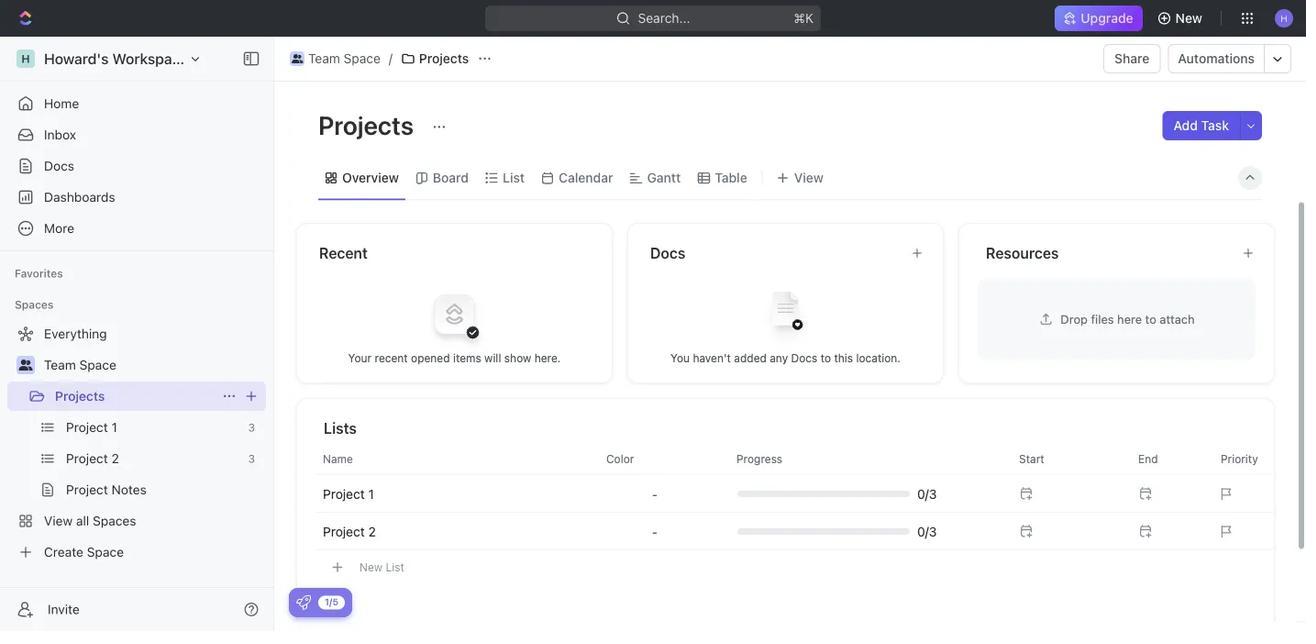 Task type: locate. For each thing, give the bounding box(es) containing it.
project 2 link up the new list
[[323, 524, 376, 539]]

0 vertical spatial project 1
[[66, 420, 117, 435]]

view right table
[[795, 170, 824, 185]]

2 3 from the top
[[248, 452, 255, 465]]

team space link down everything link on the bottom of page
[[44, 351, 262, 380]]

tree inside sidebar navigation
[[7, 319, 266, 567]]

1 horizontal spatial team space
[[308, 51, 381, 66]]

0 vertical spatial projects link
[[396, 48, 474, 70]]

3
[[248, 421, 255, 434], [248, 452, 255, 465]]

1 horizontal spatial user group image
[[292, 54, 303, 63]]

team space left /
[[308, 51, 381, 66]]

docs inside sidebar navigation
[[44, 158, 74, 173]]

projects link down everything link on the bottom of page
[[55, 382, 215, 411]]

more button
[[7, 214, 266, 243]]

0 horizontal spatial docs
[[44, 158, 74, 173]]

1 horizontal spatial new
[[1176, 11, 1203, 26]]

0 horizontal spatial project 1
[[66, 420, 117, 435]]

1 3 from the top
[[248, 421, 255, 434]]

files
[[1092, 312, 1115, 326]]

team left /
[[308, 51, 340, 66]]

0 horizontal spatial team space
[[44, 357, 116, 373]]

add
[[1174, 118, 1199, 133]]

project
[[66, 420, 108, 435], [66, 451, 108, 466], [66, 482, 108, 497], [323, 486, 365, 501], [323, 524, 365, 539]]

new list button
[[316, 551, 1307, 583]]

0 vertical spatial projects
[[419, 51, 469, 66]]

team space inside tree
[[44, 357, 116, 373]]

0 horizontal spatial view
[[44, 514, 73, 529]]

haven't
[[693, 352, 731, 364]]

invite
[[48, 602, 80, 617]]

1 vertical spatial space
[[79, 357, 116, 373]]

share
[[1115, 51, 1150, 66]]

1 horizontal spatial to
[[1146, 312, 1157, 326]]

1 vertical spatial list
[[386, 561, 405, 574]]

1 vertical spatial user group image
[[19, 360, 33, 371]]

view inside button
[[795, 170, 824, 185]]

projects
[[419, 51, 469, 66], [318, 110, 420, 140], [55, 389, 105, 404]]

project 2 inside tree
[[66, 451, 119, 466]]

you
[[671, 352, 690, 364]]

project notes link
[[66, 475, 262, 505]]

0 vertical spatial project 1 link
[[66, 413, 241, 442]]

1 horizontal spatial projects link
[[396, 48, 474, 70]]

inbox link
[[7, 120, 266, 150]]

1/5
[[325, 597, 339, 608]]

view all spaces
[[44, 514, 136, 529]]

projects link right /
[[396, 48, 474, 70]]

0 horizontal spatial h
[[21, 52, 30, 65]]

overview
[[342, 170, 399, 185]]

team space link left /
[[285, 48, 385, 70]]

space
[[344, 51, 381, 66], [79, 357, 116, 373], [87, 545, 124, 560]]

automations
[[1179, 51, 1256, 66]]

view for view all spaces
[[44, 514, 73, 529]]

spaces down favorites
[[15, 298, 54, 311]]

project 1 down the name
[[323, 486, 374, 501]]

recent
[[319, 244, 368, 262]]

notes
[[112, 482, 147, 497]]

more
[[44, 221, 74, 236]]

docs down gantt link
[[651, 244, 686, 262]]

1 vertical spatial projects
[[318, 110, 420, 140]]

1
[[112, 420, 117, 435], [369, 486, 374, 501]]

new list
[[360, 561, 405, 574]]

team inside sidebar navigation
[[44, 357, 76, 373]]

howard's workspace, , element
[[17, 50, 35, 68]]

project 1 link
[[66, 413, 241, 442], [323, 486, 374, 501]]

team
[[308, 51, 340, 66], [44, 357, 76, 373]]

team space link
[[285, 48, 385, 70], [44, 351, 262, 380]]

dashboards
[[44, 190, 115, 205]]

2 up the project notes
[[112, 451, 119, 466]]

board
[[433, 170, 469, 185]]

docs
[[44, 158, 74, 173], [651, 244, 686, 262], [792, 352, 818, 364]]

0 horizontal spatial to
[[821, 352, 832, 364]]

1 horizontal spatial 2
[[369, 524, 376, 539]]

3 left "lists"
[[248, 421, 255, 434]]

0 horizontal spatial spaces
[[15, 298, 54, 311]]

project 2 up the project notes
[[66, 451, 119, 466]]

tree containing everything
[[7, 319, 266, 567]]

3 left the name
[[248, 452, 255, 465]]

home
[[44, 96, 79, 111]]

to left this
[[821, 352, 832, 364]]

project 1 link up project notes link
[[66, 413, 241, 442]]

3 for project 2
[[248, 452, 255, 465]]

⌘k
[[794, 11, 814, 26]]

1 vertical spatial projects link
[[55, 382, 215, 411]]

added
[[735, 352, 767, 364]]

1 vertical spatial new
[[360, 561, 383, 574]]

0 horizontal spatial team
[[44, 357, 76, 373]]

0 horizontal spatial list
[[386, 561, 405, 574]]

2
[[112, 451, 119, 466], [369, 524, 376, 539]]

progress button
[[726, 444, 998, 474]]

1 vertical spatial 0/3
[[918, 524, 937, 539]]

1 inside tree
[[112, 420, 117, 435]]

project 1 up the project notes
[[66, 420, 117, 435]]

1 horizontal spatial spaces
[[93, 514, 136, 529]]

resources
[[987, 244, 1060, 262]]

gantt
[[648, 170, 681, 185]]

calendar
[[559, 170, 614, 185]]

docs down inbox
[[44, 158, 74, 173]]

start
[[1020, 452, 1045, 465]]

table link
[[712, 165, 748, 191]]

1 vertical spatial team space link
[[44, 351, 262, 380]]

no recent items image
[[418, 277, 491, 351]]

1 horizontal spatial view
[[795, 170, 824, 185]]

project 2 up the new list
[[323, 524, 376, 539]]

2 0/3 from the top
[[918, 524, 937, 539]]

1 vertical spatial spaces
[[93, 514, 136, 529]]

1 vertical spatial project 1 link
[[323, 486, 374, 501]]

1 horizontal spatial list
[[503, 170, 525, 185]]

0 vertical spatial spaces
[[15, 298, 54, 311]]

0 vertical spatial project 2
[[66, 451, 119, 466]]

0 horizontal spatial project 1 link
[[66, 413, 241, 442]]

drop files here to attach
[[1061, 312, 1196, 326]]

space down view all spaces
[[87, 545, 124, 560]]

dropdown menu image
[[652, 486, 658, 501]]

project 2 link
[[66, 444, 241, 474], [323, 524, 376, 539]]

0 horizontal spatial project 2
[[66, 451, 119, 466]]

view inside tree
[[44, 514, 73, 529]]

0 vertical spatial 0/3
[[918, 486, 937, 501]]

tree
[[7, 319, 266, 567]]

onboarding checklist button element
[[296, 596, 311, 610]]

spaces inside tree
[[93, 514, 136, 529]]

new for new
[[1176, 11, 1203, 26]]

project 2
[[66, 451, 119, 466], [323, 524, 376, 539]]

1 vertical spatial project 2 link
[[323, 524, 376, 539]]

1 horizontal spatial project 1
[[323, 486, 374, 501]]

automations button
[[1170, 45, 1265, 73]]

spaces right all on the bottom left of page
[[93, 514, 136, 529]]

new inside button
[[1176, 11, 1203, 26]]

1 vertical spatial project 2
[[323, 524, 376, 539]]

1 horizontal spatial project 2
[[323, 524, 376, 539]]

dashboards link
[[7, 183, 266, 212]]

priority
[[1222, 452, 1259, 465]]

0 vertical spatial project 2 link
[[66, 444, 241, 474]]

0 vertical spatial 3
[[248, 421, 255, 434]]

0 horizontal spatial project 2 link
[[66, 444, 241, 474]]

0 horizontal spatial 1
[[112, 420, 117, 435]]

projects down 'everything'
[[55, 389, 105, 404]]

favorites
[[15, 267, 63, 280]]

1 vertical spatial team
[[44, 357, 76, 373]]

projects up overview
[[318, 110, 420, 140]]

user group image
[[292, 54, 303, 63], [19, 360, 33, 371]]

team space down 'everything'
[[44, 357, 116, 373]]

list inside list link
[[503, 170, 525, 185]]

h inside sidebar navigation
[[21, 52, 30, 65]]

2 horizontal spatial docs
[[792, 352, 818, 364]]

team down 'everything'
[[44, 357, 76, 373]]

2 vertical spatial projects
[[55, 389, 105, 404]]

project 2 link up project notes link
[[66, 444, 241, 474]]

lists button
[[323, 417, 1254, 439]]

0 vertical spatial docs
[[44, 158, 74, 173]]

view
[[795, 170, 824, 185], [44, 514, 73, 529]]

0 vertical spatial 2
[[112, 451, 119, 466]]

space left /
[[344, 51, 381, 66]]

project 1 link down the name
[[323, 486, 374, 501]]

favorites button
[[7, 262, 70, 285]]

1 vertical spatial docs
[[651, 244, 686, 262]]

0 horizontal spatial new
[[360, 561, 383, 574]]

0 horizontal spatial team space link
[[44, 351, 262, 380]]

sidebar navigation
[[0, 37, 278, 631]]

team space
[[308, 51, 381, 66], [44, 357, 116, 373]]

new button
[[1151, 4, 1214, 33]]

project 1
[[66, 420, 117, 435], [323, 486, 374, 501]]

1 horizontal spatial h
[[1281, 13, 1288, 23]]

1 horizontal spatial team
[[308, 51, 340, 66]]

color
[[607, 452, 635, 465]]

to right the here
[[1146, 312, 1157, 326]]

0 vertical spatial list
[[503, 170, 525, 185]]

1 vertical spatial 1
[[369, 486, 374, 501]]

1 vertical spatial team space
[[44, 357, 116, 373]]

0 horizontal spatial 2
[[112, 451, 119, 466]]

show
[[505, 352, 532, 364]]

1 up the project notes
[[112, 420, 117, 435]]

create
[[44, 545, 83, 560]]

0 vertical spatial view
[[795, 170, 824, 185]]

0 vertical spatial 1
[[112, 420, 117, 435]]

2 vertical spatial docs
[[792, 352, 818, 364]]

upgrade link
[[1056, 6, 1143, 31]]

2 up the new list
[[369, 524, 376, 539]]

1 up the new list
[[369, 486, 374, 501]]

docs right any
[[792, 352, 818, 364]]

1 vertical spatial h
[[21, 52, 30, 65]]

list
[[503, 170, 525, 185], [386, 561, 405, 574]]

1 vertical spatial view
[[44, 514, 73, 529]]

0/3
[[918, 486, 937, 501], [918, 524, 937, 539]]

drop
[[1061, 312, 1088, 326]]

0 vertical spatial h
[[1281, 13, 1288, 23]]

1 0/3 from the top
[[918, 486, 937, 501]]

0 vertical spatial team
[[308, 51, 340, 66]]

view left all on the bottom left of page
[[44, 514, 73, 529]]

projects right /
[[419, 51, 469, 66]]

0 vertical spatial new
[[1176, 11, 1203, 26]]

projects link
[[396, 48, 474, 70], [55, 382, 215, 411]]

everything link
[[7, 319, 262, 349]]

0 horizontal spatial user group image
[[19, 360, 33, 371]]

new inside "button"
[[360, 561, 383, 574]]

1 horizontal spatial team space link
[[285, 48, 385, 70]]

user group image inside tree
[[19, 360, 33, 371]]

1 vertical spatial 3
[[248, 452, 255, 465]]

space down 'everything'
[[79, 357, 116, 373]]



Task type: describe. For each thing, give the bounding box(es) containing it.
lists
[[324, 419, 357, 437]]

0 horizontal spatial projects link
[[55, 382, 215, 411]]

project notes
[[66, 482, 147, 497]]

0 vertical spatial to
[[1146, 312, 1157, 326]]

priority button
[[1211, 444, 1298, 474]]

color button
[[596, 444, 715, 474]]

calendar link
[[555, 165, 614, 191]]

view button
[[771, 165, 830, 191]]

onboarding checklist button image
[[296, 596, 311, 610]]

2 vertical spatial space
[[87, 545, 124, 560]]

everything
[[44, 326, 107, 341]]

share button
[[1104, 44, 1161, 73]]

1 vertical spatial project 1
[[323, 486, 374, 501]]

add task button
[[1163, 111, 1241, 140]]

here.
[[535, 352, 561, 364]]

1 vertical spatial to
[[821, 352, 832, 364]]

items
[[453, 352, 482, 364]]

add task
[[1174, 118, 1230, 133]]

search...
[[638, 11, 691, 26]]

start button
[[1009, 444, 1128, 474]]

docs link
[[7, 151, 266, 181]]

location.
[[857, 352, 901, 364]]

0 vertical spatial space
[[344, 51, 381, 66]]

upgrade
[[1082, 11, 1134, 26]]

overview link
[[339, 165, 399, 191]]

view for view
[[795, 170, 824, 185]]

inbox
[[44, 127, 76, 142]]

list inside new list "button"
[[386, 561, 405, 574]]

0 vertical spatial user group image
[[292, 54, 303, 63]]

create space link
[[7, 538, 262, 567]]

task
[[1202, 118, 1230, 133]]

h inside dropdown button
[[1281, 13, 1288, 23]]

this
[[835, 352, 854, 364]]

you haven't added any docs to this location.
[[671, 352, 901, 364]]

here
[[1118, 312, 1143, 326]]

howard's
[[44, 50, 109, 67]]

project 1 inside project 1 link
[[66, 420, 117, 435]]

name button
[[316, 444, 596, 474]]

dropdown menu image
[[652, 524, 658, 539]]

howard's workspace
[[44, 50, 189, 67]]

0 vertical spatial team space link
[[285, 48, 385, 70]]

progress
[[737, 452, 783, 465]]

1 horizontal spatial project 1 link
[[323, 486, 374, 501]]

will
[[485, 352, 502, 364]]

resources button
[[986, 242, 1228, 264]]

1 horizontal spatial 1
[[369, 486, 374, 501]]

projects inside sidebar navigation
[[55, 389, 105, 404]]

/
[[389, 51, 393, 66]]

h button
[[1270, 4, 1300, 33]]

all
[[76, 514, 89, 529]]

attach
[[1160, 312, 1196, 326]]

2 inside sidebar navigation
[[112, 451, 119, 466]]

your recent opened items will show here.
[[348, 352, 561, 364]]

1 horizontal spatial docs
[[651, 244, 686, 262]]

create space
[[44, 545, 124, 560]]

home link
[[7, 89, 266, 118]]

view all spaces link
[[7, 507, 262, 536]]

view button
[[771, 156, 830, 200]]

opened
[[411, 352, 450, 364]]

board link
[[429, 165, 469, 191]]

3 for project 1
[[248, 421, 255, 434]]

end
[[1139, 452, 1159, 465]]

table
[[715, 170, 748, 185]]

end button
[[1128, 444, 1211, 474]]

1 vertical spatial 2
[[369, 524, 376, 539]]

0/3 for project 1
[[918, 486, 937, 501]]

workspace
[[112, 50, 189, 67]]

any
[[770, 352, 789, 364]]

0/3 for project 2
[[918, 524, 937, 539]]

1 horizontal spatial project 2 link
[[323, 524, 376, 539]]

0 vertical spatial team space
[[308, 51, 381, 66]]

recent
[[375, 352, 408, 364]]

list link
[[499, 165, 525, 191]]

new for new list
[[360, 561, 383, 574]]

name
[[323, 452, 353, 465]]

gantt link
[[644, 165, 681, 191]]

your
[[348, 352, 372, 364]]

no most used docs image
[[749, 277, 823, 351]]



Task type: vqa. For each thing, say whether or not it's contained in the screenshot.
"Your"
yes



